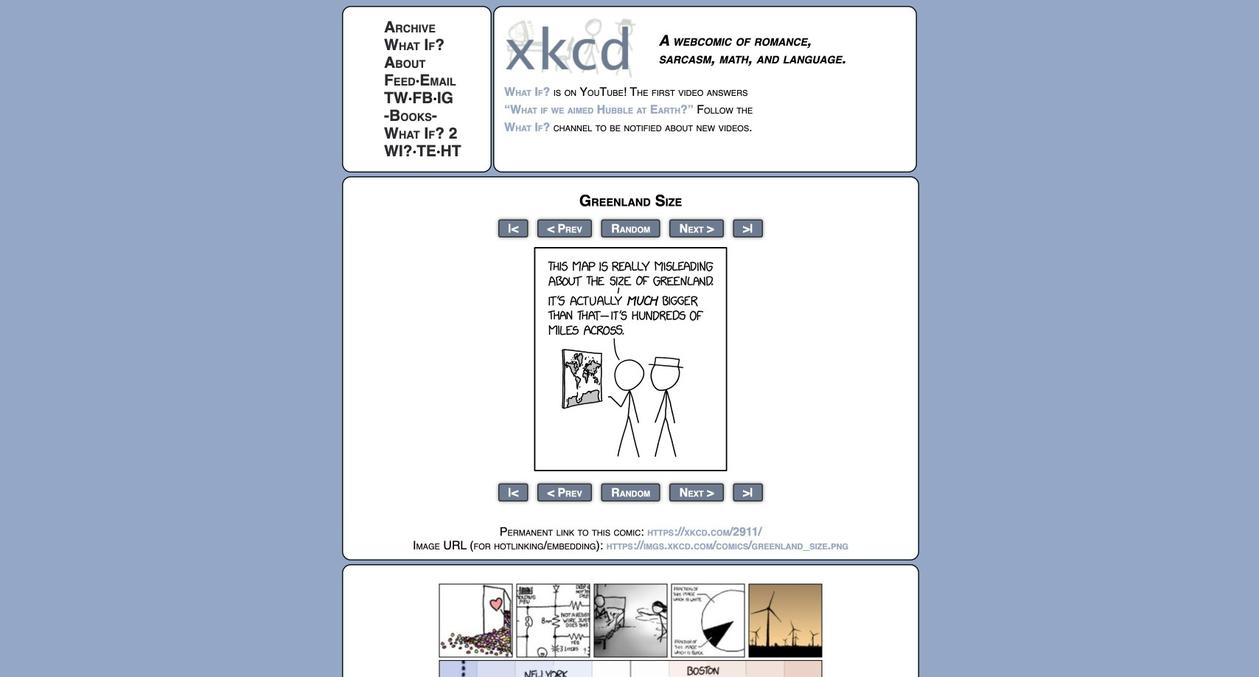 Task type: locate. For each thing, give the bounding box(es) containing it.
greenland size image
[[534, 247, 728, 471]]

earth temperature timeline image
[[439, 660, 823, 677]]

selected comics image
[[439, 584, 823, 658]]

xkcd.com logo image
[[504, 17, 641, 78]]



